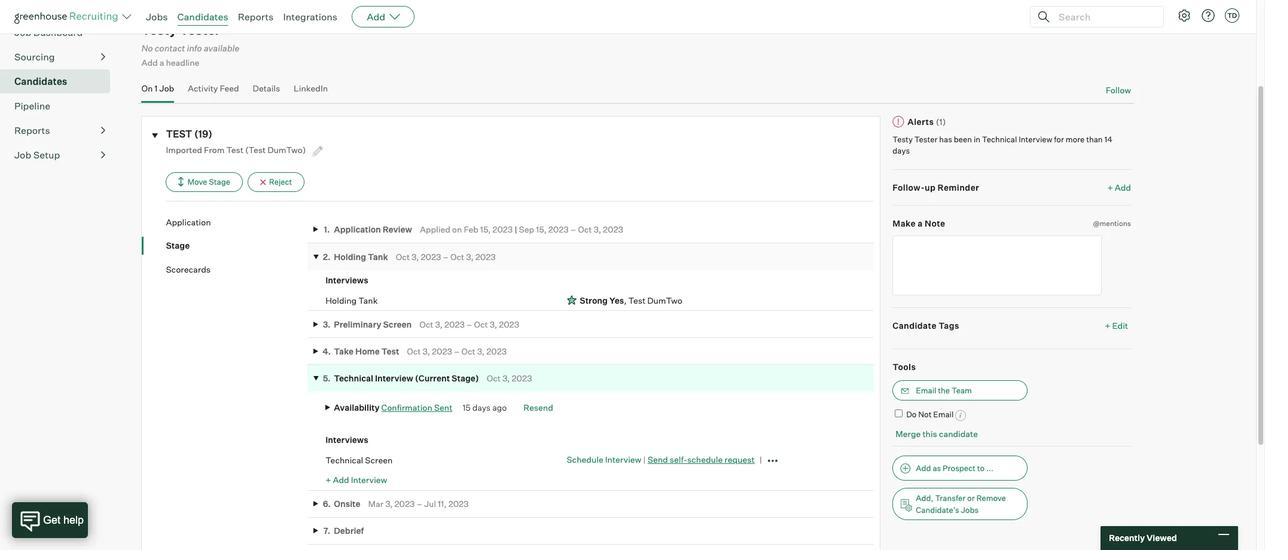 Task type: describe. For each thing, give the bounding box(es) containing it.
details
[[253, 83, 280, 93]]

add as prospect to ... button
[[893, 456, 1028, 481]]

do not email
[[907, 410, 954, 419]]

sent
[[434, 403, 453, 413]]

remove
[[977, 494, 1006, 503]]

0 horizontal spatial test
[[226, 145, 244, 155]]

confirmation
[[382, 403, 433, 413]]

on
[[452, 225, 462, 235]]

2.
[[323, 252, 331, 262]]

move stage
[[188, 177, 230, 187]]

4.
[[323, 346, 331, 356]]

,
[[624, 295, 627, 306]]

+ edit
[[1105, 321, 1129, 331]]

edit profile
[[1092, 21, 1135, 31]]

(test
[[245, 145, 266, 155]]

add, transfer or remove candidate's jobs
[[916, 494, 1006, 515]]

follow
[[1106, 85, 1132, 95]]

candidate
[[893, 321, 937, 331]]

job dashboard link
[[14, 25, 105, 40]]

info
[[187, 43, 202, 54]]

+ for + edit
[[1105, 321, 1111, 331]]

test (19)
[[166, 128, 212, 140]]

pipeline link
[[14, 99, 105, 113]]

merge this candidate link
[[896, 429, 978, 439]]

configure image
[[1178, 8, 1192, 23]]

add inside popup button
[[367, 11, 385, 23]]

0 horizontal spatial application
[[166, 217, 211, 227]]

1 horizontal spatial reports
[[238, 11, 274, 23]]

Search text field
[[1056, 8, 1153, 25]]

test for strong yes , test dumtwo
[[629, 295, 646, 306]]

interview inside the testy tester has been in technical interview for more than 14 days
[[1019, 135, 1053, 144]]

(current
[[415, 373, 450, 383]]

stage inside button
[[209, 177, 230, 187]]

headline
[[166, 58, 199, 68]]

3.
[[323, 319, 331, 329]]

pipeline
[[14, 100, 50, 112]]

dumtwo
[[648, 295, 683, 306]]

stage)
[[452, 373, 479, 383]]

up
[[925, 182, 936, 193]]

add as prospect to ...
[[916, 464, 994, 473]]

1
[[155, 83, 158, 93]]

testy tester no contact info available add a headline
[[141, 22, 239, 68]]

in
[[974, 135, 981, 144]]

email the team button
[[893, 380, 1028, 401]]

more
[[1066, 135, 1085, 144]]

a inside testy tester no contact info available add a headline
[[160, 58, 164, 68]]

5. technical interview (current stage)
[[323, 373, 479, 383]]

0 horizontal spatial jobs
[[146, 11, 168, 23]]

7.
[[323, 526, 330, 536]]

1 vertical spatial email
[[934, 410, 954, 419]]

has
[[940, 135, 953, 144]]

integrations link
[[283, 11, 338, 23]]

activity feed
[[188, 83, 239, 93]]

profile
[[1109, 21, 1135, 31]]

transfer
[[936, 494, 966, 503]]

add inside button
[[916, 464, 932, 473]]

alerts
[[908, 117, 934, 127]]

3. preliminary screen oct 3, 2023 – oct 3, 2023
[[323, 319, 520, 329]]

or
[[968, 494, 975, 503]]

1 vertical spatial job
[[159, 83, 174, 93]]

job for job dashboard
[[14, 26, 31, 38]]

sourcing
[[14, 51, 55, 63]]

15 days ago
[[463, 403, 507, 413]]

details link
[[253, 83, 280, 100]]

move
[[188, 177, 207, 187]]

candidate
[[939, 429, 978, 439]]

feb
[[464, 225, 479, 235]]

7. debrief
[[323, 526, 364, 536]]

0 vertical spatial tank
[[368, 252, 388, 262]]

confirmation sent button
[[382, 403, 453, 413]]

merge this candidate
[[896, 429, 978, 439]]

0 horizontal spatial reports link
[[14, 123, 105, 138]]

reject
[[269, 177, 292, 187]]

0 horizontal spatial stage
[[166, 241, 190, 251]]

0 horizontal spatial candidates link
[[14, 74, 105, 89]]

request
[[725, 455, 755, 465]]

technical inside the testy tester has been in technical interview for more than 14 days
[[983, 135, 1018, 144]]

tester for testy tester has been in technical interview for more than 14 days
[[915, 135, 938, 144]]

on
[[141, 83, 153, 93]]

applied
[[420, 225, 450, 235]]

+ for + add
[[1108, 182, 1114, 193]]

to
[[978, 464, 985, 473]]

confirmation sent
[[382, 403, 453, 413]]

on 1 job link
[[141, 83, 174, 100]]

test for 4. take home test oct 3, 2023 – oct 3, 2023
[[382, 346, 399, 356]]

15
[[463, 403, 471, 413]]

resend
[[524, 403, 553, 413]]

scorecards link
[[166, 264, 308, 275]]

add inside testy tester no contact info available add a headline
[[141, 58, 158, 68]]

this
[[923, 429, 938, 439]]

activity feed link
[[188, 83, 239, 100]]

+ add link
[[1108, 182, 1132, 193]]

14
[[1105, 135, 1113, 144]]

@mentions link
[[1094, 218, 1132, 230]]

0 vertical spatial candidates link
[[177, 11, 228, 23]]

1.
[[324, 225, 330, 235]]

add button
[[352, 6, 415, 28]]

1 interviews from the top
[[326, 275, 368, 285]]

interview up confirmation
[[375, 373, 413, 383]]

+ add interview link
[[326, 475, 387, 485]]

1 vertical spatial tank
[[359, 295, 378, 306]]

email the team
[[916, 386, 972, 395]]

jobs inside add, transfer or remove candidate's jobs
[[961, 506, 979, 515]]



Task type: locate. For each thing, give the bounding box(es) containing it.
1 vertical spatial test
[[629, 295, 646, 306]]

0 horizontal spatial reports
[[14, 125, 50, 137]]

tester inside testy tester no contact info available add a headline
[[180, 22, 221, 38]]

technical right 5. on the bottom
[[334, 373, 373, 383]]

testy for testy tester has been in technical interview for more than 14 days
[[893, 135, 913, 144]]

edit profile link
[[1092, 21, 1135, 31]]

make a note
[[893, 219, 946, 229]]

recently viewed
[[1109, 533, 1177, 544]]

availability
[[334, 403, 380, 413]]

Do Not Email checkbox
[[895, 410, 903, 418]]

tank
[[368, 252, 388, 262], [359, 295, 378, 306]]

test right the home
[[382, 346, 399, 356]]

1 15, from the left
[[480, 225, 491, 235]]

add,
[[916, 494, 934, 503]]

| left 'sep' at the left top of the page
[[515, 225, 517, 235]]

holding
[[334, 252, 366, 262], [326, 295, 357, 306]]

0 horizontal spatial days
[[473, 403, 491, 413]]

stage right move in the top of the page
[[209, 177, 230, 187]]

email
[[916, 386, 937, 395], [934, 410, 954, 419]]

0 vertical spatial screen
[[383, 319, 412, 329]]

resend button
[[524, 403, 553, 413]]

0 vertical spatial |
[[515, 225, 517, 235]]

tank up the "preliminary"
[[359, 295, 378, 306]]

note
[[925, 219, 946, 229]]

onsite
[[334, 499, 361, 509]]

candidates down sourcing
[[14, 76, 67, 87]]

make
[[893, 219, 916, 229]]

interviews up technical screen
[[326, 435, 368, 445]]

1 vertical spatial testy
[[893, 135, 913, 144]]

0 vertical spatial jobs
[[146, 11, 168, 23]]

job for job setup
[[14, 149, 31, 161]]

2 vertical spatial +
[[326, 475, 331, 485]]

testy up contact
[[141, 22, 177, 38]]

screen up 4. take home test oct 3, 2023 – oct 3, 2023
[[383, 319, 412, 329]]

1 vertical spatial technical
[[334, 373, 373, 383]]

1 horizontal spatial edit
[[1113, 321, 1129, 331]]

no
[[141, 43, 153, 54]]

available
[[204, 43, 239, 54]]

greenhouse recruiting image
[[14, 10, 122, 24]]

1 horizontal spatial testy
[[893, 135, 913, 144]]

0 vertical spatial technical
[[983, 135, 1018, 144]]

prospect
[[943, 464, 976, 473]]

technical right in
[[983, 135, 1018, 144]]

tags
[[939, 321, 960, 331]]

testy down alerts
[[893, 135, 913, 144]]

test right ,
[[629, 295, 646, 306]]

on 1 job
[[141, 83, 174, 93]]

15, right 'sep' at the left top of the page
[[536, 225, 547, 235]]

tools
[[893, 362, 916, 372]]

td
[[1228, 11, 1238, 20]]

email inside "button"
[[916, 386, 937, 395]]

6. onsite mar 3, 2023 – jul 11, 2023
[[323, 499, 469, 509]]

interviews up the holding tank
[[326, 275, 368, 285]]

a left note at the right top of the page
[[918, 219, 923, 229]]

+ add
[[1108, 182, 1132, 193]]

1 horizontal spatial application
[[334, 225, 381, 235]]

0 vertical spatial a
[[160, 58, 164, 68]]

test left the (test
[[226, 145, 244, 155]]

+ for + add interview
[[326, 475, 331, 485]]

0 vertical spatial +
[[1108, 182, 1114, 193]]

candidate tags
[[893, 321, 960, 331]]

interviews
[[326, 275, 368, 285], [326, 435, 368, 445]]

None text field
[[893, 236, 1103, 295]]

candidates up info
[[177, 11, 228, 23]]

alerts (1)
[[908, 117, 947, 127]]

0 vertical spatial candidates
[[177, 11, 228, 23]]

1 vertical spatial stage
[[166, 241, 190, 251]]

reports up available
[[238, 11, 274, 23]]

11,
[[438, 499, 447, 509]]

1 vertical spatial +
[[1105, 321, 1111, 331]]

@mentions
[[1094, 219, 1132, 228]]

schedule interview | send self-schedule request
[[567, 455, 755, 465]]

move stage button
[[166, 172, 243, 192]]

0 horizontal spatial |
[[515, 225, 517, 235]]

0 vertical spatial job
[[14, 26, 31, 38]]

dumtwo)
[[268, 145, 306, 155]]

strong yes image
[[567, 295, 578, 307]]

edit inside the + edit link
[[1113, 321, 1129, 331]]

testy inside testy tester no contact info available add a headline
[[141, 22, 177, 38]]

tester inside the testy tester has been in technical interview for more than 14 days
[[915, 135, 938, 144]]

application down move in the top of the page
[[166, 217, 211, 227]]

reports
[[238, 11, 274, 23], [14, 125, 50, 137]]

1 horizontal spatial |
[[644, 455, 646, 465]]

6.
[[323, 499, 331, 509]]

interview down technical screen
[[351, 475, 387, 485]]

reports link
[[238, 11, 274, 23], [14, 123, 105, 138]]

ago
[[493, 403, 507, 413]]

1 vertical spatial edit
[[1113, 321, 1129, 331]]

viewed
[[1147, 533, 1177, 544]]

0 horizontal spatial 15,
[[480, 225, 491, 235]]

| left send at the bottom of the page
[[644, 455, 646, 465]]

job
[[14, 26, 31, 38], [159, 83, 174, 93], [14, 149, 31, 161]]

1 vertical spatial days
[[473, 403, 491, 413]]

imported from test (test dumtwo)
[[166, 145, 308, 155]]

1 vertical spatial candidates link
[[14, 74, 105, 89]]

days inside the testy tester has been in technical interview for more than 14 days
[[893, 146, 910, 156]]

0 vertical spatial reports
[[238, 11, 274, 23]]

0 vertical spatial tester
[[180, 22, 221, 38]]

1 horizontal spatial a
[[918, 219, 923, 229]]

1 horizontal spatial 15,
[[536, 225, 547, 235]]

0 vertical spatial reports link
[[238, 11, 274, 23]]

strong yes , test dumtwo
[[580, 295, 683, 306]]

tester down "alerts (1)"
[[915, 135, 938, 144]]

reject button
[[248, 172, 305, 192]]

application right 1.
[[334, 225, 381, 235]]

1 horizontal spatial tester
[[915, 135, 938, 144]]

0 vertical spatial days
[[893, 146, 910, 156]]

0 horizontal spatial edit
[[1092, 21, 1108, 31]]

for
[[1055, 135, 1065, 144]]

sep
[[519, 225, 535, 235]]

1 horizontal spatial jobs
[[961, 506, 979, 515]]

2 horizontal spatial test
[[629, 295, 646, 306]]

1 vertical spatial screen
[[365, 455, 393, 465]]

stage up scorecards
[[166, 241, 190, 251]]

0 horizontal spatial candidates
[[14, 76, 67, 87]]

4. take home test oct 3, 2023 – oct 3, 2023
[[323, 346, 507, 356]]

candidates link up pipeline link
[[14, 74, 105, 89]]

email left the the
[[916, 386, 937, 395]]

add
[[367, 11, 385, 23], [141, 58, 158, 68], [1115, 182, 1132, 193], [916, 464, 932, 473], [333, 475, 349, 485]]

yes
[[610, 295, 624, 306]]

jobs up no
[[146, 11, 168, 23]]

technical up + add interview "link"
[[326, 455, 363, 465]]

email right 'not'
[[934, 410, 954, 419]]

1 horizontal spatial stage
[[209, 177, 230, 187]]

a
[[160, 58, 164, 68], [918, 219, 923, 229]]

reports down pipeline
[[14, 125, 50, 137]]

oct 3, 2023
[[487, 373, 532, 383]]

0 vertical spatial edit
[[1092, 21, 1108, 31]]

days down alerts
[[893, 146, 910, 156]]

job setup
[[14, 149, 60, 161]]

technical
[[983, 135, 1018, 144], [334, 373, 373, 383], [326, 455, 363, 465]]

interview left send at the bottom of the page
[[605, 455, 642, 465]]

send
[[648, 455, 668, 465]]

reports link up available
[[238, 11, 274, 23]]

add, transfer or remove candidate's jobs button
[[893, 488, 1028, 521]]

1 horizontal spatial days
[[893, 146, 910, 156]]

1 vertical spatial interviews
[[326, 435, 368, 445]]

0 vertical spatial email
[[916, 386, 937, 395]]

0 vertical spatial interviews
[[326, 275, 368, 285]]

1 vertical spatial |
[[644, 455, 646, 465]]

td button
[[1223, 6, 1242, 25]]

job right 1
[[159, 83, 174, 93]]

1 vertical spatial jobs
[[961, 506, 979, 515]]

1 vertical spatial a
[[918, 219, 923, 229]]

2 15, from the left
[[536, 225, 547, 235]]

scorecards
[[166, 264, 211, 275]]

1 vertical spatial reports
[[14, 125, 50, 137]]

imported
[[166, 145, 202, 155]]

days right 15 on the bottom of page
[[473, 403, 491, 413]]

2 vertical spatial technical
[[326, 455, 363, 465]]

holding up 3.
[[326, 295, 357, 306]]

2 vertical spatial test
[[382, 346, 399, 356]]

job left setup
[[14, 149, 31, 161]]

1. application review applied on  feb 15, 2023 | sep 15, 2023 – oct 3, 2023
[[324, 225, 624, 235]]

sourcing link
[[14, 50, 105, 64]]

preliminary
[[334, 319, 382, 329]]

1 horizontal spatial candidates
[[177, 11, 228, 23]]

test
[[226, 145, 244, 155], [629, 295, 646, 306], [382, 346, 399, 356]]

reports link up job setup link
[[14, 123, 105, 138]]

...
[[987, 464, 994, 473]]

merge
[[896, 429, 921, 439]]

1 horizontal spatial reports link
[[238, 11, 274, 23]]

0 vertical spatial test
[[226, 145, 244, 155]]

testy for testy tester no contact info available add a headline
[[141, 22, 177, 38]]

testy inside the testy tester has been in technical interview for more than 14 days
[[893, 135, 913, 144]]

15, right feb
[[480, 225, 491, 235]]

1 vertical spatial tester
[[915, 135, 938, 144]]

0 horizontal spatial a
[[160, 58, 164, 68]]

send self-schedule request link
[[648, 455, 755, 465]]

0 vertical spatial stage
[[209, 177, 230, 187]]

(1)
[[936, 117, 947, 127]]

interview left the for
[[1019, 135, 1053, 144]]

tester
[[180, 22, 221, 38], [915, 135, 938, 144]]

a down contact
[[160, 58, 164, 68]]

2 interviews from the top
[[326, 435, 368, 445]]

td button
[[1226, 8, 1240, 23]]

the
[[938, 386, 950, 395]]

jul
[[424, 499, 436, 509]]

0 horizontal spatial tester
[[180, 22, 221, 38]]

application link
[[166, 216, 308, 228]]

job up sourcing
[[14, 26, 31, 38]]

1 vertical spatial candidates
[[14, 76, 67, 87]]

candidates link up info
[[177, 11, 228, 23]]

1 vertical spatial holding
[[326, 295, 357, 306]]

application
[[166, 217, 211, 227], [334, 225, 381, 235]]

tester up info
[[180, 22, 221, 38]]

tester for testy tester no contact info available add a headline
[[180, 22, 221, 38]]

jobs down or
[[961, 506, 979, 515]]

1 horizontal spatial test
[[382, 346, 399, 356]]

screen up + add interview "link"
[[365, 455, 393, 465]]

2 vertical spatial job
[[14, 149, 31, 161]]

test
[[166, 128, 192, 140]]

0 horizontal spatial testy
[[141, 22, 177, 38]]

holding right 2.
[[334, 252, 366, 262]]

1 horizontal spatial candidates link
[[177, 11, 228, 23]]

–
[[571, 225, 576, 235], [443, 252, 449, 262], [467, 319, 472, 329], [454, 346, 460, 356], [417, 499, 423, 509]]

0 vertical spatial testy
[[141, 22, 177, 38]]

tank down review
[[368, 252, 388, 262]]

mar
[[368, 499, 384, 509]]

1 vertical spatial reports link
[[14, 123, 105, 138]]

0 vertical spatial holding
[[334, 252, 366, 262]]



Task type: vqa. For each thing, say whether or not it's contained in the screenshot.


